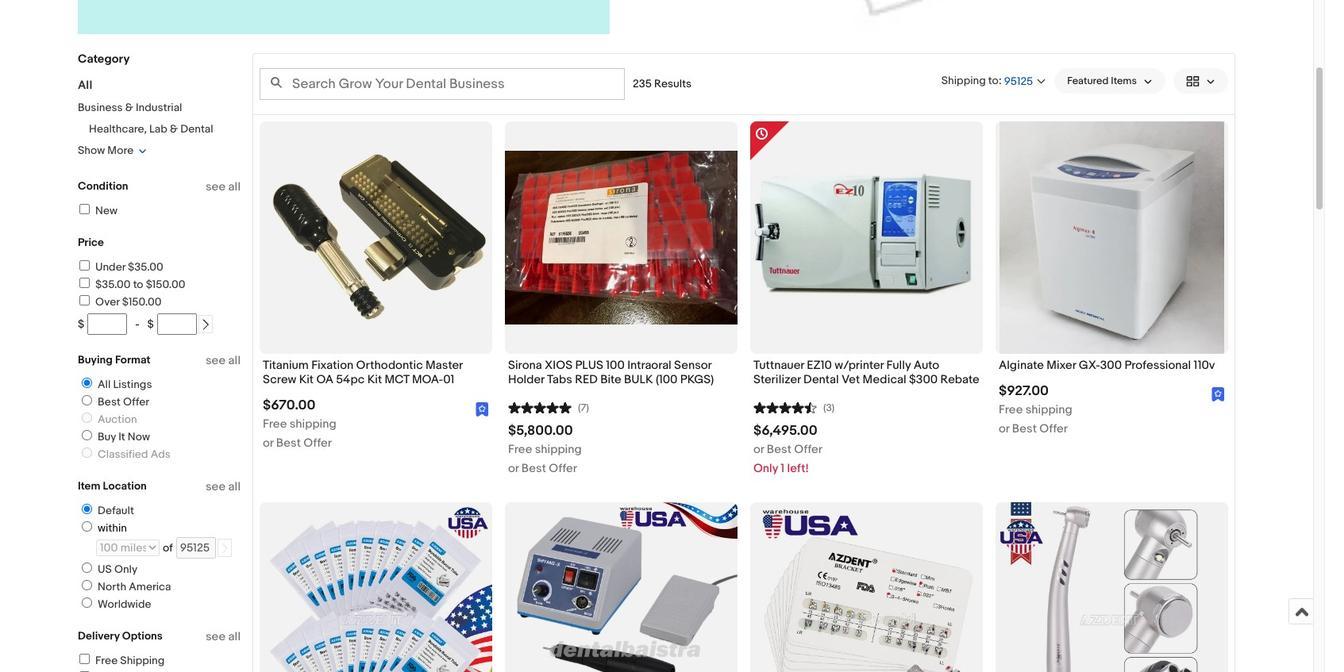 Task type: locate. For each thing, give the bounding box(es) containing it.
new
[[95, 204, 118, 218]]

0 horizontal spatial &
[[125, 101, 133, 114]]

see all for buying format
[[206, 353, 241, 369]]

1 vertical spatial dental
[[804, 373, 839, 388]]

1 vertical spatial $35.00
[[95, 278, 131, 292]]

dental lab marathon iii micromotor polishing n3/35k rpm handpiece jewelry/kit us image
[[505, 503, 738, 673]]

all
[[78, 78, 92, 93], [98, 378, 111, 392]]

1 horizontal spatial only
[[754, 462, 778, 477]]

Worldwide radio
[[82, 598, 92, 608]]

best down "$5,800.00"
[[522, 462, 546, 477]]

submit price range image
[[200, 320, 211, 331]]

4 see from the top
[[206, 630, 226, 645]]

1 vertical spatial &
[[170, 122, 178, 136]]

$5,800.00
[[508, 424, 573, 440]]

buy it now link
[[75, 431, 153, 444]]

1 horizontal spatial dental
[[804, 373, 839, 388]]

3 see all from the top
[[206, 480, 241, 495]]

4 see all button from the top
[[206, 630, 241, 645]]

xios
[[545, 358, 573, 373]]

only left 1
[[754, 462, 778, 477]]

dental inside tuttnauer ez10 w/printer fully auto sterilizer dental vet medical $300 rebate
[[804, 373, 839, 388]]

54pc
[[336, 373, 365, 388]]

business
[[78, 101, 123, 114]]

dental
[[180, 122, 213, 136], [804, 373, 839, 388]]

shipping down options
[[120, 655, 165, 668]]

1 horizontal spatial $
[[147, 318, 154, 331]]

$ right -
[[147, 318, 154, 331]]

1 horizontal spatial &
[[170, 122, 178, 136]]

best down $670.00 on the left of the page
[[276, 436, 301, 451]]

free inside $5,800.00 free shipping or best offer
[[508, 443, 533, 458]]

$5,800.00 free shipping or best offer
[[508, 424, 582, 477]]

within
[[98, 522, 127, 535]]

north america
[[98, 581, 171, 594]]

1 vertical spatial shipping
[[120, 655, 165, 668]]

business & industrial link
[[78, 101, 182, 114]]

0 horizontal spatial $
[[78, 318, 84, 331]]

free shipping or best offer down $670.00 on the left of the page
[[263, 417, 337, 451]]

shipping to : 95125
[[942, 73, 1034, 88]]

free shipping or best offer for $927.00
[[999, 403, 1073, 437]]

best inside $5,800.00 free shipping or best offer
[[522, 462, 546, 477]]

Maximum Value text field
[[157, 314, 197, 335]]

within radio
[[82, 522, 92, 532]]

to for :
[[989, 73, 999, 87]]

classified ads link
[[75, 448, 174, 461]]

[object undefined] image
[[1212, 388, 1226, 402], [476, 401, 489, 417], [476, 402, 489, 417]]

$35.00 down under
[[95, 278, 131, 292]]

1 see from the top
[[206, 180, 226, 195]]

best inside '$6,495.00 or best offer only 1 left!'
[[767, 443, 792, 458]]

all for all listings
[[98, 378, 111, 392]]

see for buying format
[[206, 353, 226, 369]]

01
[[444, 373, 455, 388]]

0 horizontal spatial to
[[133, 278, 143, 292]]

only up "north america" link
[[114, 563, 138, 577]]

or down $6,495.00
[[754, 443, 765, 458]]

2 all from the top
[[228, 353, 241, 369]]

see all
[[206, 180, 241, 195], [206, 353, 241, 369], [206, 480, 241, 495], [206, 630, 241, 645]]

$ for maximum value text field
[[147, 318, 154, 331]]

1 horizontal spatial all
[[98, 378, 111, 392]]

$150.00 down under $35.00
[[146, 278, 185, 292]]

offer up left!
[[795, 443, 823, 458]]

0 vertical spatial &
[[125, 101, 133, 114]]

or down "$5,800.00"
[[508, 462, 519, 477]]

free down $670.00 on the left of the page
[[263, 417, 287, 432]]

best offer
[[98, 396, 149, 409]]

shipping left :
[[942, 73, 986, 87]]

$150.00
[[146, 278, 185, 292], [122, 295, 162, 309]]

shipping inside shipping to : 95125
[[942, 73, 986, 87]]

$150.00 down $35.00 to $150.00 on the left top of the page
[[122, 295, 162, 309]]

kit left oa
[[299, 373, 314, 388]]

4 all from the top
[[228, 630, 241, 645]]

(100
[[656, 373, 678, 388]]

$35.00 to $150.00 link
[[77, 278, 185, 292]]

0 vertical spatial to
[[989, 73, 999, 87]]

lab
[[149, 122, 167, 136]]

dental right lab
[[180, 122, 213, 136]]

235 results
[[633, 77, 692, 91]]

1 $ from the left
[[78, 318, 84, 331]]

1 all from the top
[[228, 180, 241, 195]]

all up the business
[[78, 78, 92, 93]]

medical
[[863, 373, 907, 388]]

price
[[78, 236, 104, 249]]

delivery
[[78, 630, 120, 643]]

format
[[115, 353, 151, 367]]

alginate mixer gx-300 professional 110v image
[[1000, 122, 1225, 354]]

Minimum Value text field
[[88, 314, 127, 335]]

:
[[999, 73, 1002, 87]]

1 see all from the top
[[206, 180, 241, 195]]

tuttnauer
[[754, 358, 805, 373]]

1 horizontal spatial kit
[[368, 373, 382, 388]]

North America radio
[[82, 581, 92, 591]]

0 vertical spatial only
[[754, 462, 778, 477]]

buy
[[98, 431, 116, 444]]

Auction radio
[[82, 413, 92, 423]]

buying
[[78, 353, 113, 367]]

best down '$927.00'
[[1013, 422, 1037, 437]]

fully
[[887, 358, 911, 373]]

default
[[98, 504, 134, 518]]

0 vertical spatial $150.00
[[146, 278, 185, 292]]

95125
[[1005, 74, 1034, 88]]

4.5 out of 5 stars image
[[754, 400, 817, 415]]

to left 95125
[[989, 73, 999, 87]]

left!
[[788, 462, 809, 477]]

only
[[754, 462, 778, 477], [114, 563, 138, 577]]

10x azdent dental orthodontic brackets standard roth slot.022 hooks 3-4-5 braces image
[[751, 503, 983, 673]]

to inside shipping to : 95125
[[989, 73, 999, 87]]

0 horizontal spatial kit
[[299, 373, 314, 388]]

new link
[[77, 204, 118, 218]]

0 vertical spatial $35.00
[[128, 261, 163, 274]]

1 vertical spatial to
[[133, 278, 143, 292]]

3 see all button from the top
[[206, 480, 241, 495]]

see all button
[[206, 180, 241, 195], [206, 353, 241, 369], [206, 480, 241, 495], [206, 630, 241, 645]]

50x azdent dental orthodontic buccal tube  1st molar roth 022 bondable non-conv image
[[260, 503, 492, 673]]

offer down "$5,800.00"
[[549, 462, 577, 477]]

1 horizontal spatial shipping
[[535, 443, 582, 458]]

dental inside business & industrial healthcare, lab & dental
[[180, 122, 213, 136]]

kit left "mct"
[[368, 373, 382, 388]]

0 horizontal spatial shipping
[[290, 417, 337, 432]]

shipping down '$927.00'
[[1026, 403, 1073, 418]]

to
[[989, 73, 999, 87], [133, 278, 143, 292]]

all for buying format
[[228, 353, 241, 369]]

0 horizontal spatial only
[[114, 563, 138, 577]]

alginate
[[999, 358, 1044, 373]]

to down under $35.00
[[133, 278, 143, 292]]

show
[[78, 144, 105, 157]]

$ for the "minimum value" text box
[[78, 318, 84, 331]]

or down $670.00 on the left of the page
[[263, 436, 274, 451]]

plus
[[575, 358, 604, 373]]

free shipping or best offer for $670.00
[[263, 417, 337, 451]]

sirona xios plus 100 intraoral sensor holder tabs red bite bulk (100 pkgs) link
[[508, 358, 735, 392]]

professional
[[1125, 358, 1192, 373]]

1 horizontal spatial free shipping or best offer
[[999, 403, 1073, 437]]

$35.00 up $35.00 to $150.00 on the left top of the page
[[128, 261, 163, 274]]

shipping down $670.00 on the left of the page
[[290, 417, 337, 432]]

best up 1
[[767, 443, 792, 458]]

3 see from the top
[[206, 480, 226, 495]]

all for condition
[[228, 180, 241, 195]]

Enter your search keyword text field
[[260, 68, 625, 100]]

1 see all button from the top
[[206, 180, 241, 195]]

all right 'all listings' option
[[98, 378, 111, 392]]

dental for w/printer
[[804, 373, 839, 388]]

tabs
[[547, 373, 573, 388]]

items
[[1112, 75, 1137, 87]]

(7)
[[578, 402, 589, 415]]

offer down '$927.00'
[[1040, 422, 1068, 437]]

see for item location
[[206, 480, 226, 495]]

sterilizer
[[754, 373, 801, 388]]

us only
[[98, 563, 138, 577]]

classified
[[98, 448, 148, 461]]

& up healthcare,
[[125, 101, 133, 114]]

healthcare,
[[89, 122, 147, 136]]

[object undefined] image for $927.00
[[1212, 388, 1226, 402]]

100
[[606, 358, 625, 373]]

or
[[999, 422, 1010, 437], [263, 436, 274, 451], [754, 443, 765, 458], [508, 462, 519, 477]]

Over $150.00 checkbox
[[79, 295, 90, 306]]

screw
[[263, 373, 297, 388]]

0 horizontal spatial free shipping or best offer
[[263, 417, 337, 451]]

$ down 'over $150.00' option
[[78, 318, 84, 331]]

free
[[999, 403, 1023, 418], [263, 417, 287, 432], [508, 443, 533, 458], [95, 655, 118, 668]]

1 kit from the left
[[299, 373, 314, 388]]

only inside '$6,495.00 or best offer only 1 left!'
[[754, 462, 778, 477]]

offer inside '$6,495.00 or best offer only 1 left!'
[[795, 443, 823, 458]]

dental up '(3)'
[[804, 373, 839, 388]]

3 all from the top
[[228, 480, 241, 495]]

(3) link
[[754, 400, 835, 415]]

0 horizontal spatial all
[[78, 78, 92, 93]]

$6,495.00 or best offer only 1 left!
[[754, 424, 823, 477]]

&
[[125, 101, 133, 114], [170, 122, 178, 136]]

offer down 'listings'
[[123, 396, 149, 409]]

0 vertical spatial all
[[78, 78, 92, 93]]

free shipping or best offer down '$927.00'
[[999, 403, 1073, 437]]

4 see all from the top
[[206, 630, 241, 645]]

0 vertical spatial dental
[[180, 122, 213, 136]]

2 see from the top
[[206, 353, 226, 369]]

$
[[78, 318, 84, 331], [147, 318, 154, 331]]

titanium fixation orthodontic master screw kit oa 54pc kit mct moa-01 image
[[260, 135, 492, 341]]

0 horizontal spatial dental
[[180, 122, 213, 136]]

1 horizontal spatial shipping
[[942, 73, 986, 87]]

2 see all from the top
[[206, 353, 241, 369]]

free shipping
[[95, 655, 165, 668]]

95125 text field
[[176, 538, 216, 559]]

healthcare, lab & dental link
[[89, 122, 213, 136]]

2 horizontal spatial shipping
[[1026, 403, 1073, 418]]

see for condition
[[206, 180, 226, 195]]

1 horizontal spatial to
[[989, 73, 999, 87]]

1 vertical spatial all
[[98, 378, 111, 392]]

offer
[[123, 396, 149, 409], [1040, 422, 1068, 437], [304, 436, 332, 451], [795, 443, 823, 458], [549, 462, 577, 477]]

see all button for item location
[[206, 480, 241, 495]]

free down "$5,800.00"
[[508, 443, 533, 458]]

vet
[[842, 373, 860, 388]]

2 $ from the left
[[147, 318, 154, 331]]

Under $35.00 checkbox
[[79, 261, 90, 271]]

shipping down "$5,800.00"
[[535, 443, 582, 458]]

holder
[[508, 373, 545, 388]]

2 see all button from the top
[[206, 353, 241, 369]]

dental for industrial
[[180, 122, 213, 136]]

& right lab
[[170, 122, 178, 136]]

0 vertical spatial shipping
[[942, 73, 986, 87]]

go image
[[219, 543, 230, 555]]

or down '$927.00'
[[999, 422, 1010, 437]]



Task type: describe. For each thing, give the bounding box(es) containing it.
category
[[78, 52, 130, 67]]

condition
[[78, 180, 128, 193]]

sirona xios plus 100 intraoral sensor holder tabs red bite bulk (100 pkgs) image
[[505, 151, 738, 325]]

see all for condition
[[206, 180, 241, 195]]

orthodontic
[[356, 358, 423, 373]]

Buy It Now radio
[[82, 431, 92, 441]]

All Listings radio
[[82, 378, 92, 388]]

item location
[[78, 480, 147, 493]]

moa-
[[412, 373, 444, 388]]

-
[[135, 318, 139, 331]]

free down '$927.00'
[[999, 403, 1023, 418]]

$6,495.00
[[754, 424, 818, 440]]

item
[[78, 480, 100, 493]]

bite
[[601, 373, 622, 388]]

best offer link
[[75, 396, 153, 409]]

results
[[654, 77, 692, 91]]

featured items button
[[1055, 68, 1166, 94]]

mixer
[[1047, 358, 1077, 373]]

tuttnauer ez10 w/printer fully auto sterilizer dental vet medical $300 rebate link
[[754, 358, 980, 392]]

5 out of 5 stars image
[[508, 400, 572, 415]]

New checkbox
[[79, 204, 90, 214]]

shipping for $927.00
[[1026, 403, 1073, 418]]

$35.00 to $150.00
[[95, 278, 185, 292]]

pkgs)
[[681, 373, 714, 388]]

business & industrial healthcare, lab & dental
[[78, 101, 213, 136]]

see all for item location
[[206, 480, 241, 495]]

all for delivery options
[[228, 630, 241, 645]]

auction
[[98, 413, 137, 427]]

free right free shipping checkbox
[[95, 655, 118, 668]]

more
[[107, 144, 134, 157]]

1 vertical spatial only
[[114, 563, 138, 577]]

listings
[[113, 378, 152, 392]]

titanium fixation orthodontic master screw kit oa 54pc kit mct moa-01 link
[[263, 358, 489, 392]]

ez10
[[807, 358, 832, 373]]

ads
[[151, 448, 171, 461]]

see for delivery options
[[206, 630, 226, 645]]

red
[[575, 373, 598, 388]]

north america link
[[75, 581, 174, 594]]

US Only radio
[[82, 563, 92, 573]]

titanium
[[263, 358, 309, 373]]

master
[[426, 358, 463, 373]]

oa
[[316, 373, 334, 388]]

all for all
[[78, 78, 92, 93]]

view: gallery view image
[[1187, 73, 1216, 89]]

Default radio
[[82, 504, 92, 515]]

sensor
[[674, 358, 712, 373]]

under
[[95, 261, 126, 274]]

1
[[781, 462, 785, 477]]

see all button for buying format
[[206, 353, 241, 369]]

offer down $670.00 on the left of the page
[[304, 436, 332, 451]]

best up auction link
[[98, 396, 121, 409]]

options
[[122, 630, 163, 643]]

under $35.00
[[95, 261, 163, 274]]

alginate mixer gx-300 professional 110v
[[999, 358, 1216, 373]]

nsk style dental fiber optic led e-generator high speed handpiece turbine 4 hole image
[[996, 503, 1229, 673]]

over
[[95, 295, 120, 309]]

$35.00 to $150.00 checkbox
[[79, 278, 90, 288]]

free shipping link
[[77, 655, 165, 668]]

sirona
[[508, 358, 542, 373]]

all listings
[[98, 378, 152, 392]]

[object undefined] image
[[1212, 387, 1226, 402]]

buying format
[[78, 353, 151, 367]]

offer inside $5,800.00 free shipping or best offer
[[549, 462, 577, 477]]

bulk
[[624, 373, 653, 388]]

it
[[119, 431, 125, 444]]

classified ads
[[98, 448, 171, 461]]

featured
[[1068, 75, 1109, 87]]

to for $150.00
[[133, 278, 143, 292]]

all for item location
[[228, 480, 241, 495]]

over $150.00
[[95, 295, 162, 309]]

auction link
[[75, 413, 140, 427]]

show more
[[78, 144, 134, 157]]

110v
[[1194, 358, 1216, 373]]

see all button for delivery options
[[206, 630, 241, 645]]

w/printer
[[835, 358, 884, 373]]

us
[[98, 563, 112, 577]]

now
[[128, 431, 150, 444]]

2 kit from the left
[[368, 373, 382, 388]]

see all button for condition
[[206, 180, 241, 195]]

alginate mixer gx-300 professional 110v link
[[999, 358, 1226, 377]]

$670.00
[[263, 398, 316, 414]]

Free Shipping checkbox
[[79, 655, 90, 665]]

gx-
[[1079, 358, 1101, 373]]

tuttnauer ez10 w/printer fully auto sterilizer dental vet medical $300 rebate image
[[751, 122, 983, 354]]

north
[[98, 581, 126, 594]]

mct
[[385, 373, 410, 388]]

Best Offer radio
[[82, 396, 92, 406]]

0 horizontal spatial shipping
[[120, 655, 165, 668]]

all listings link
[[75, 378, 155, 392]]

sirona xios plus 100 intraoral sensor holder tabs red bite bulk (100 pkgs)
[[508, 358, 714, 388]]

$927.00
[[999, 384, 1049, 400]]

delivery options
[[78, 630, 163, 643]]

worldwide link
[[75, 598, 154, 612]]

intraoral
[[628, 358, 672, 373]]

tuttnauer ez10 w/printer fully auto sterilizer dental vet medical $300 rebate
[[754, 358, 980, 388]]

or inside '$6,495.00 or best offer only 1 left!'
[[754, 443, 765, 458]]

300
[[1101, 358, 1122, 373]]

(7) link
[[508, 400, 589, 415]]

show more button
[[78, 144, 147, 157]]

auto
[[914, 358, 940, 373]]

under $35.00 link
[[77, 261, 163, 274]]

shipping inside $5,800.00 free shipping or best offer
[[535, 443, 582, 458]]

location
[[103, 480, 147, 493]]

[object undefined] image for $670.00
[[476, 402, 489, 417]]

Classified Ads radio
[[82, 448, 92, 458]]

over $150.00 link
[[77, 295, 162, 309]]

industrial
[[136, 101, 182, 114]]

fixation
[[312, 358, 354, 373]]

see all for delivery options
[[206, 630, 241, 645]]

shipping for $670.00
[[290, 417, 337, 432]]

or inside $5,800.00 free shipping or best offer
[[508, 462, 519, 477]]

1 vertical spatial $150.00
[[122, 295, 162, 309]]

rebate
[[941, 373, 980, 388]]



Task type: vqa. For each thing, say whether or not it's contained in the screenshot.
SEE ALL for Condition
yes



